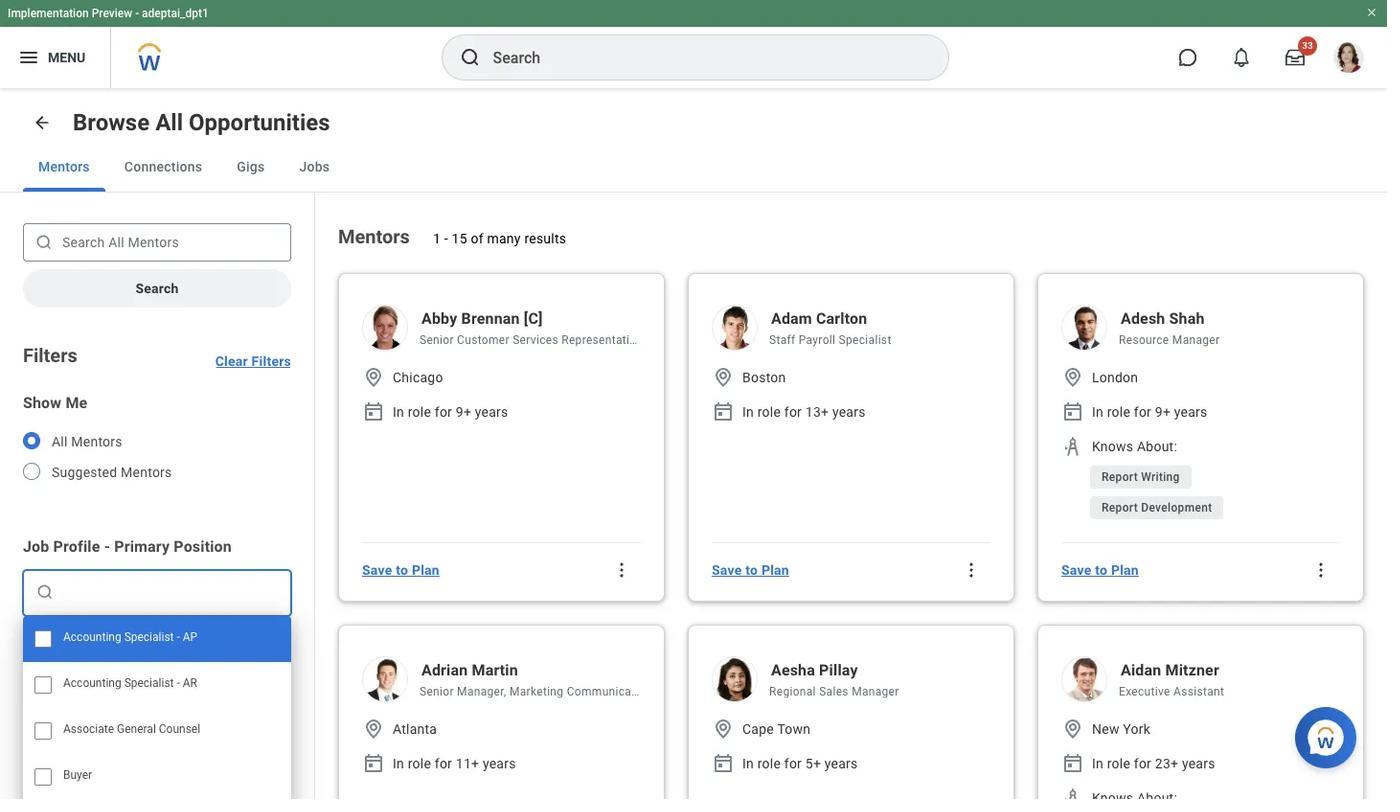 Task type: describe. For each thing, give the bounding box(es) containing it.
- for accounting specialist - ar
[[177, 677, 180, 690]]

sales
[[820, 685, 849, 699]]

new
[[1093, 722, 1120, 737]]

related actions vertical image for abby brennan [c]
[[612, 561, 632, 580]]

general
[[117, 723, 156, 736]]

connections
[[124, 159, 202, 174]]

menu
[[48, 49, 86, 65]]

time in job profile element for adrian
[[362, 752, 385, 775]]

clear filters button
[[215, 331, 291, 369]]

accounting for accounting specialist - ap
[[63, 631, 121, 644]]

time in job profile element for aidan
[[1062, 752, 1085, 775]]

aidan
[[1121, 661, 1162, 679]]

location element for adesh
[[1062, 366, 1085, 389]]

arrow left image
[[33, 113, 52, 132]]

time in job profile image for abby brennan [c]
[[362, 401, 385, 424]]

ap
[[183, 631, 198, 644]]

job profile - primary position
[[23, 538, 232, 556]]

plan for [c]
[[412, 563, 440, 578]]

time in job profile image for aidan mitzner
[[1062, 752, 1085, 775]]

time in job profile image for adesh shah
[[1062, 401, 1085, 424]]

implementation
[[8, 7, 89, 20]]

for for resource
[[1134, 404, 1152, 420]]

aidan mitzner executive assistant
[[1119, 661, 1225, 699]]

new york
[[1093, 722, 1151, 737]]

mentors inside 'button'
[[38, 159, 90, 174]]

in role for 5+ years
[[743, 756, 858, 771]]

13+
[[806, 404, 829, 420]]

- for job profile - primary position
[[104, 538, 110, 556]]

save to plan button for staff
[[704, 551, 797, 589]]

suggested
[[52, 465, 117, 480]]

abby brennan [c] button
[[420, 305, 641, 333]]

time in job profile image for adam carlton
[[712, 401, 735, 424]]

carlton
[[817, 310, 868, 328]]

9+ for adesh
[[1156, 404, 1171, 420]]

customer
[[457, 334, 510, 347]]

adesh shah button
[[1119, 305, 1341, 333]]

in for adesh shah
[[1093, 404, 1104, 420]]

pillay
[[820, 661, 858, 679]]

close environment banner image
[[1367, 7, 1378, 18]]

save to plan button for [c]
[[355, 551, 448, 589]]

15
[[452, 231, 467, 246]]

menu banner
[[0, 0, 1388, 88]]

location image for aidan
[[1062, 718, 1085, 741]]

gigs
[[237, 159, 265, 174]]

accounting for accounting specialist - ar
[[63, 677, 121, 690]]

payroll
[[799, 334, 836, 347]]

Search Workday  search field
[[493, 36, 909, 79]]

23+
[[1156, 756, 1179, 771]]

location element for adrian
[[362, 718, 385, 741]]

location image for adesh
[[1062, 366, 1085, 389]]

representative
[[562, 334, 642, 347]]

profile
[[53, 538, 100, 556]]

about:
[[1138, 439, 1178, 454]]

supervisory organization
[[23, 641, 201, 659]]

years for [c]
[[475, 404, 508, 420]]

time in job profile element for adam
[[712, 401, 735, 424]]

adesh
[[1121, 310, 1166, 328]]

gigs button
[[222, 142, 280, 192]]

profile logan mcneil image
[[1334, 42, 1365, 77]]

in role for 13+ years
[[743, 404, 866, 420]]

tab list containing mentors
[[0, 142, 1388, 193]]

jobs button
[[284, 142, 345, 192]]

to for [c]
[[396, 563, 408, 578]]

jobs
[[299, 159, 330, 174]]

[c]
[[524, 310, 543, 328]]

search image for search workday search field
[[459, 46, 482, 69]]

inbox large image
[[1286, 48, 1305, 67]]

location image for aesha
[[712, 718, 735, 741]]

adam carlton button
[[770, 305, 991, 333]]

adrian
[[422, 661, 468, 679]]

boston
[[743, 370, 786, 385]]

of
[[471, 231, 484, 246]]

adam
[[771, 310, 813, 328]]

opportunities
[[189, 109, 330, 136]]

search image for search all mentors text box
[[35, 233, 54, 252]]

report development
[[1102, 501, 1213, 515]]

associate general counsel option
[[23, 708, 291, 754]]

to for resource
[[1096, 563, 1108, 578]]

33
[[1303, 40, 1314, 51]]

cape
[[743, 722, 774, 737]]

clear
[[215, 354, 248, 369]]

london
[[1093, 370, 1139, 385]]

organization
[[111, 641, 201, 659]]

staff
[[770, 334, 796, 347]]

accounting specialist - ap
[[63, 631, 198, 644]]

skills image
[[1062, 435, 1085, 458]]

search
[[135, 281, 179, 296]]

for for [c]
[[435, 404, 452, 420]]

role for senior
[[408, 756, 431, 771]]

notifications large image
[[1232, 48, 1252, 67]]

manager inside "aesha pillay regional sales manager"
[[852, 685, 900, 699]]

executive
[[1119, 685, 1171, 699]]

role for resource
[[1108, 404, 1131, 420]]

for for executive
[[1134, 756, 1152, 771]]

for for senior
[[435, 756, 452, 771]]

save to plan for resource
[[1062, 563, 1139, 578]]

chicago
[[393, 370, 443, 385]]

in role for 23+ years
[[1093, 756, 1216, 771]]

2 search image from the top
[[35, 686, 55, 705]]

specialist inside adam carlton staff payroll specialist
[[839, 334, 892, 347]]

writing
[[1142, 471, 1180, 484]]

time in job profile image for aesha pillay
[[712, 752, 735, 775]]

report writing
[[1102, 471, 1180, 484]]

in for adam carlton
[[743, 404, 754, 420]]

job family
[[23, 745, 100, 763]]

save to plan button for resource
[[1054, 551, 1147, 589]]

knows about:
[[1093, 439, 1178, 454]]

in for aesha pillay
[[743, 756, 754, 771]]

abby brennan [c] senior customer services representative
[[420, 310, 642, 347]]

search button
[[23, 269, 291, 308]]



Task type: vqa. For each thing, say whether or not it's contained in the screenshot.
30.0% related to 50.0%
no



Task type: locate. For each thing, give the bounding box(es) containing it.
filters right the clear
[[252, 354, 291, 369]]

location element for aidan
[[1062, 718, 1085, 741]]

2 senior from the top
[[420, 685, 454, 699]]

for left 23+
[[1134, 756, 1152, 771]]

report for report writing
[[1102, 471, 1138, 484]]

0 vertical spatial manager
[[1173, 334, 1220, 347]]

mentors up the "suggested"
[[71, 434, 122, 449]]

save to plan for [c]
[[362, 563, 440, 578]]

job left family
[[23, 745, 49, 763]]

2 horizontal spatial save to plan button
[[1054, 551, 1147, 589]]

3 save from the left
[[1062, 563, 1092, 578]]

location element left cape
[[712, 718, 735, 741]]

2 horizontal spatial save to plan
[[1062, 563, 1139, 578]]

specialist down organization
[[124, 677, 174, 690]]

1 vertical spatial specialist
[[124, 631, 174, 644]]

accounting up accounting specialist - ar
[[63, 631, 121, 644]]

for left 13+
[[785, 404, 802, 420]]

1 9+ from the left
[[456, 404, 472, 420]]

0 vertical spatial search image
[[459, 46, 482, 69]]

role down chicago
[[408, 404, 431, 420]]

Search All Mentors text field
[[23, 223, 291, 262]]

mentors button
[[23, 142, 105, 192]]

1 horizontal spatial save to plan button
[[704, 551, 797, 589]]

atlanta
[[393, 722, 437, 737]]

in for aidan mitzner
[[1093, 756, 1104, 771]]

years down customer
[[475, 404, 508, 420]]

implementation preview -   adeptai_dpt1
[[8, 7, 209, 20]]

skills image
[[1062, 787, 1085, 799]]

0 horizontal spatial plan
[[412, 563, 440, 578]]

role for executive
[[1108, 756, 1131, 771]]

0 horizontal spatial related actions vertical image
[[612, 561, 632, 580]]

years for senior
[[483, 756, 516, 771]]

tab list
[[0, 142, 1388, 193]]

time in job profile element for aesha
[[712, 752, 735, 775]]

associate
[[63, 723, 114, 736]]

filters up show me at the left of the page
[[23, 344, 77, 367]]

location image for adam
[[712, 366, 735, 389]]

0 vertical spatial report
[[1102, 471, 1138, 484]]

role for [c]
[[408, 404, 431, 420]]

menu button
[[0, 27, 110, 88]]

1 horizontal spatial time in job profile image
[[712, 752, 735, 775]]

accounting specialist - ar option
[[23, 662, 291, 708]]

supervisory
[[23, 641, 107, 659]]

accounting specialist - ar
[[63, 677, 197, 690]]

in for abby brennan [c]
[[393, 404, 404, 420]]

in role for 9+ years
[[393, 404, 508, 420], [1093, 404, 1208, 420]]

list box
[[23, 616, 291, 799]]

2 9+ from the left
[[1156, 404, 1171, 420]]

adesh shah resource manager
[[1119, 310, 1220, 347]]

1 vertical spatial report
[[1102, 501, 1138, 515]]

- left ap
[[177, 631, 180, 644]]

adrian martin button
[[420, 656, 641, 684]]

role down boston
[[758, 404, 781, 420]]

0 vertical spatial search image
[[35, 583, 55, 602]]

role down cape town
[[758, 756, 781, 771]]

0 horizontal spatial save
[[362, 563, 392, 578]]

specialist for ar
[[124, 677, 174, 690]]

1 horizontal spatial 9+
[[1156, 404, 1171, 420]]

0 vertical spatial accounting
[[63, 631, 121, 644]]

33 button
[[1275, 36, 1318, 79]]

- for accounting specialist - ap
[[177, 631, 180, 644]]

0 horizontal spatial save to plan button
[[355, 551, 448, 589]]

manager down aesha pillay button
[[852, 685, 900, 699]]

9+
[[456, 404, 472, 420], [1156, 404, 1171, 420]]

in up knows
[[1093, 404, 1104, 420]]

3 related actions vertical image from the left
[[1312, 561, 1331, 580]]

filters inside button
[[252, 354, 291, 369]]

- for implementation preview -   adeptai_dpt1
[[135, 7, 139, 20]]

list containing report writing
[[1062, 462, 1341, 527]]

in down boston
[[743, 404, 754, 420]]

role for regional
[[758, 756, 781, 771]]

list
[[1062, 462, 1341, 527]]

save for adesh shah
[[1062, 563, 1092, 578]]

adeptai_dpt1
[[142, 7, 209, 20]]

for
[[435, 404, 452, 420], [785, 404, 802, 420], [1134, 404, 1152, 420], [435, 756, 452, 771], [785, 756, 802, 771], [1134, 756, 1152, 771]]

all up "connections"
[[155, 109, 183, 136]]

location element for aesha
[[712, 718, 735, 741]]

adam carlton staff payroll specialist
[[770, 310, 892, 347]]

1 horizontal spatial in role for 9+ years
[[1093, 404, 1208, 420]]

search image
[[459, 46, 482, 69], [35, 233, 54, 252], [35, 790, 55, 799]]

mentors down arrow left image
[[38, 159, 90, 174]]

in down cape
[[743, 756, 754, 771]]

save to plan
[[362, 563, 440, 578], [712, 563, 790, 578], [1062, 563, 1139, 578]]

all mentors
[[52, 434, 122, 449]]

accounting specialist - ap option
[[23, 616, 291, 662]]

martin
[[472, 661, 518, 679]]

2 time in job profile image from the left
[[712, 752, 735, 775]]

3 plan from the left
[[1112, 563, 1139, 578]]

0 horizontal spatial in role for 9+ years
[[393, 404, 508, 420]]

time in job profile element for adesh
[[1062, 401, 1085, 424]]

browse
[[73, 109, 150, 136]]

2 report from the top
[[1102, 501, 1138, 515]]

location element left london
[[1062, 366, 1085, 389]]

location image for abby
[[362, 366, 385, 389]]

in down the atlanta
[[393, 756, 404, 771]]

1 horizontal spatial save to plan
[[712, 563, 790, 578]]

1 vertical spatial job
[[23, 745, 49, 763]]

knows
[[1093, 439, 1134, 454]]

to
[[396, 563, 408, 578], [746, 563, 758, 578], [1096, 563, 1108, 578]]

specialist left ap
[[124, 631, 174, 644]]

report down knows
[[1102, 471, 1138, 484]]

assistant
[[1174, 685, 1225, 699]]

job for job profile - primary position
[[23, 538, 49, 556]]

ar
[[183, 677, 197, 690]]

0 horizontal spatial all
[[52, 434, 68, 449]]

senior down the adrian
[[420, 685, 454, 699]]

0 vertical spatial all
[[155, 109, 183, 136]]

1 horizontal spatial all
[[155, 109, 183, 136]]

0 horizontal spatial filters
[[23, 344, 77, 367]]

specialist for ap
[[124, 631, 174, 644]]

2 accounting from the top
[[63, 677, 121, 690]]

time in job profile image
[[362, 752, 385, 775], [712, 752, 735, 775]]

0 horizontal spatial location image
[[362, 718, 385, 741]]

3 save to plan button from the left
[[1054, 551, 1147, 589]]

0 horizontal spatial 9+
[[456, 404, 472, 420]]

1 save from the left
[[362, 563, 392, 578]]

1 time in job profile image from the left
[[362, 752, 385, 775]]

2 horizontal spatial location image
[[1062, 366, 1085, 389]]

for for staff
[[785, 404, 802, 420]]

in role for 11+ years
[[393, 756, 516, 771]]

0 vertical spatial specialist
[[839, 334, 892, 347]]

years for resource
[[1175, 404, 1208, 420]]

show
[[23, 394, 62, 412]]

9+ for abby
[[456, 404, 472, 420]]

time in job profile image left in role for 5+ years
[[712, 752, 735, 775]]

for left 5+
[[785, 756, 802, 771]]

communications
[[567, 685, 659, 699]]

1 related actions vertical image from the left
[[612, 561, 632, 580]]

mitzner
[[1166, 661, 1220, 679]]

for up knows about:
[[1134, 404, 1152, 420]]

None field
[[58, 577, 283, 608], [58, 583, 283, 602], [58, 577, 283, 608], [58, 583, 283, 602]]

resource
[[1119, 334, 1170, 347]]

1 horizontal spatial location image
[[712, 718, 735, 741]]

senior inside abby brennan [c] senior customer services representative
[[420, 334, 454, 347]]

1 save to plan from the left
[[362, 563, 440, 578]]

1 horizontal spatial save
[[712, 563, 742, 578]]

save to plan for staff
[[712, 563, 790, 578]]

adrian martin senior manager, marketing communications
[[420, 661, 659, 699]]

location element left the atlanta
[[362, 718, 385, 741]]

years
[[475, 404, 508, 420], [833, 404, 866, 420], [1175, 404, 1208, 420], [483, 756, 516, 771], [825, 756, 858, 771], [1183, 756, 1216, 771]]

3 save to plan from the left
[[1062, 563, 1139, 578]]

for left 11+
[[435, 756, 452, 771]]

report for report development
[[1102, 501, 1138, 515]]

position
[[174, 538, 232, 556]]

search image
[[35, 583, 55, 602], [35, 686, 55, 705]]

location image left boston
[[712, 366, 735, 389]]

save for abby brennan [c]
[[362, 563, 392, 578]]

manager down shah
[[1173, 334, 1220, 347]]

time in job profile image left the in role for 11+ years
[[362, 752, 385, 775]]

1 vertical spatial all
[[52, 434, 68, 449]]

time in job profile element for abby
[[362, 401, 385, 424]]

0 horizontal spatial manager
[[852, 685, 900, 699]]

years for executive
[[1183, 756, 1216, 771]]

in role for 9+ years up about:
[[1093, 404, 1208, 420]]

1 horizontal spatial to
[[746, 563, 758, 578]]

specialist
[[839, 334, 892, 347], [124, 631, 174, 644], [124, 677, 174, 690]]

years for regional
[[825, 756, 858, 771]]

shah
[[1170, 310, 1205, 328]]

search image inside menu banner
[[459, 46, 482, 69]]

job for job family
[[23, 745, 49, 763]]

manager,
[[457, 685, 507, 699]]

save
[[362, 563, 392, 578], [712, 563, 742, 578], [1062, 563, 1092, 578]]

location element for abby
[[362, 366, 385, 389]]

1 to from the left
[[396, 563, 408, 578]]

location element left boston
[[712, 366, 735, 389]]

2 horizontal spatial to
[[1096, 563, 1108, 578]]

role for staff
[[758, 404, 781, 420]]

report down "report writing"
[[1102, 501, 1138, 515]]

plan
[[412, 563, 440, 578], [762, 563, 790, 578], [1112, 563, 1139, 578]]

location image for adrian
[[362, 718, 385, 741]]

related actions vertical image for adam carlton
[[962, 561, 981, 580]]

location element left chicago
[[362, 366, 385, 389]]

buyer option
[[23, 754, 291, 799]]

marketing
[[510, 685, 564, 699]]

many
[[487, 231, 521, 246]]

in down new
[[1093, 756, 1104, 771]]

manager inside adesh shah resource manager
[[1173, 334, 1220, 347]]

years for staff
[[833, 404, 866, 420]]

1 horizontal spatial plan
[[762, 563, 790, 578]]

2 save to plan from the left
[[712, 563, 790, 578]]

2 vertical spatial specialist
[[124, 677, 174, 690]]

time in job profile image
[[362, 401, 385, 424], [712, 401, 735, 424], [1062, 401, 1085, 424], [1062, 752, 1085, 775]]

years right 5+
[[825, 756, 858, 771]]

plan for resource
[[1112, 563, 1139, 578]]

development
[[1142, 501, 1213, 515]]

regional
[[770, 685, 816, 699]]

0 horizontal spatial to
[[396, 563, 408, 578]]

for for regional
[[785, 756, 802, 771]]

2 to from the left
[[746, 563, 758, 578]]

1 senior from the top
[[420, 334, 454, 347]]

manager
[[1173, 334, 1220, 347], [852, 685, 900, 699]]

location image left cape
[[712, 718, 735, 741]]

me
[[66, 394, 88, 412]]

mentors right the "suggested"
[[121, 465, 172, 480]]

0 vertical spatial senior
[[420, 334, 454, 347]]

- right preview
[[135, 7, 139, 20]]

role down the atlanta
[[408, 756, 431, 771]]

search image down 'profile'
[[35, 583, 55, 602]]

1 - 15 of many results
[[433, 231, 567, 246]]

years right 13+
[[833, 404, 866, 420]]

2 plan from the left
[[762, 563, 790, 578]]

1 vertical spatial search image
[[35, 686, 55, 705]]

location element for adam
[[712, 366, 735, 389]]

job
[[23, 538, 49, 556], [23, 745, 49, 763]]

brennan
[[461, 310, 520, 328]]

preview
[[92, 7, 132, 20]]

2 save from the left
[[712, 563, 742, 578]]

senior inside adrian martin senior manager, marketing communications
[[420, 685, 454, 699]]

1 plan from the left
[[412, 563, 440, 578]]

abby
[[422, 310, 458, 328]]

0 horizontal spatial location image
[[362, 366, 385, 389]]

- right 'profile'
[[104, 538, 110, 556]]

location image left the atlanta
[[362, 718, 385, 741]]

0 horizontal spatial save to plan
[[362, 563, 440, 578]]

aesha pillay button
[[770, 656, 991, 684]]

2 horizontal spatial plan
[[1112, 563, 1139, 578]]

location image left london
[[1062, 366, 1085, 389]]

related actions vertical image
[[612, 561, 632, 580], [962, 561, 981, 580], [1312, 561, 1331, 580]]

2 related actions vertical image from the left
[[962, 561, 981, 580]]

location element left new
[[1062, 718, 1085, 741]]

2 horizontal spatial related actions vertical image
[[1312, 561, 1331, 580]]

york
[[1124, 722, 1151, 737]]

2 horizontal spatial save
[[1062, 563, 1092, 578]]

9+ down customer
[[456, 404, 472, 420]]

1 report from the top
[[1102, 471, 1138, 484]]

all down show me at the left of the page
[[52, 434, 68, 449]]

1 accounting from the top
[[63, 631, 121, 644]]

2 in role for 9+ years from the left
[[1093, 404, 1208, 420]]

justify image
[[17, 46, 40, 69]]

years right 11+
[[483, 756, 516, 771]]

list box containing accounting specialist - ap
[[23, 616, 291, 799]]

time in job profile image for adrian martin
[[362, 752, 385, 775]]

family
[[53, 745, 100, 763]]

browse all opportunities
[[73, 109, 330, 136]]

2 job from the top
[[23, 745, 49, 763]]

5+
[[806, 756, 821, 771]]

aidan mitzner button
[[1119, 656, 1341, 684]]

location image
[[362, 366, 385, 389], [712, 718, 735, 741], [1062, 718, 1085, 741]]

in down chicago
[[393, 404, 404, 420]]

1 vertical spatial search image
[[35, 233, 54, 252]]

location image left new
[[1062, 718, 1085, 741]]

location element
[[362, 366, 385, 389], [712, 366, 735, 389], [1062, 366, 1085, 389], [362, 718, 385, 741], [712, 718, 735, 741], [1062, 718, 1085, 741]]

role down london
[[1108, 404, 1131, 420]]

in role for 9+ years for adesh
[[1093, 404, 1208, 420]]

to for staff
[[746, 563, 758, 578]]

2 vertical spatial search image
[[35, 790, 55, 799]]

- inside menu banner
[[135, 7, 139, 20]]

associate general counsel
[[63, 723, 200, 736]]

connections button
[[109, 142, 218, 192]]

report
[[1102, 471, 1138, 484], [1102, 501, 1138, 515]]

- right "1"
[[444, 231, 448, 246]]

all
[[155, 109, 183, 136], [52, 434, 68, 449]]

senior down abby
[[420, 334, 454, 347]]

1 vertical spatial manager
[[852, 685, 900, 699]]

search image down supervisory
[[35, 686, 55, 705]]

location image left chicago
[[362, 366, 385, 389]]

2 save to plan button from the left
[[704, 551, 797, 589]]

specialist down adam carlton button
[[839, 334, 892, 347]]

clear filters
[[215, 354, 291, 369]]

1 save to plan button from the left
[[355, 551, 448, 589]]

for down chicago
[[435, 404, 452, 420]]

suggested mentors
[[52, 465, 172, 480]]

0 horizontal spatial time in job profile image
[[362, 752, 385, 775]]

save for adam carlton
[[712, 563, 742, 578]]

years right 23+
[[1183, 756, 1216, 771]]

3 to from the left
[[1096, 563, 1108, 578]]

in role for 9+ years down chicago
[[393, 404, 508, 420]]

location image
[[712, 366, 735, 389], [1062, 366, 1085, 389], [362, 718, 385, 741]]

mentors left "1"
[[338, 225, 410, 248]]

1 search image from the top
[[35, 583, 55, 602]]

cape town
[[743, 722, 811, 737]]

2 horizontal spatial location image
[[1062, 718, 1085, 741]]

years up about:
[[1175, 404, 1208, 420]]

time in job profile element
[[362, 401, 385, 424], [712, 401, 735, 424], [1062, 401, 1085, 424], [362, 752, 385, 775], [712, 752, 735, 775], [1062, 752, 1085, 775]]

job left 'profile'
[[23, 538, 49, 556]]

services
[[513, 334, 559, 347]]

11+
[[456, 756, 479, 771]]

- left the ar
[[177, 677, 180, 690]]

aesha
[[771, 661, 816, 679]]

1 vertical spatial accounting
[[63, 677, 121, 690]]

1 vertical spatial senior
[[420, 685, 454, 699]]

role down the new york
[[1108, 756, 1131, 771]]

in
[[393, 404, 404, 420], [743, 404, 754, 420], [1093, 404, 1104, 420], [393, 756, 404, 771], [743, 756, 754, 771], [1093, 756, 1104, 771]]

in for adrian martin
[[393, 756, 404, 771]]

in role for 9+ years for abby
[[393, 404, 508, 420]]

-
[[135, 7, 139, 20], [444, 231, 448, 246], [104, 538, 110, 556], [177, 631, 180, 644], [177, 677, 180, 690]]

mentors
[[38, 159, 90, 174], [338, 225, 410, 248], [71, 434, 122, 449], [121, 465, 172, 480]]

1 horizontal spatial related actions vertical image
[[962, 561, 981, 580]]

town
[[778, 722, 811, 737]]

1 job from the top
[[23, 538, 49, 556]]

1 horizontal spatial filters
[[252, 354, 291, 369]]

plan for staff
[[762, 563, 790, 578]]

filters
[[23, 344, 77, 367], [252, 354, 291, 369]]

results
[[525, 231, 567, 246]]

0 vertical spatial job
[[23, 538, 49, 556]]

primary
[[114, 538, 170, 556]]

1
[[433, 231, 441, 246]]

related actions vertical image for adesh shah
[[1312, 561, 1331, 580]]

1 horizontal spatial manager
[[1173, 334, 1220, 347]]

1 horizontal spatial location image
[[712, 366, 735, 389]]

9+ up about:
[[1156, 404, 1171, 420]]

accounting down supervisory organization
[[63, 677, 121, 690]]

1 in role for 9+ years from the left
[[393, 404, 508, 420]]

aesha pillay regional sales manager
[[770, 661, 900, 699]]



